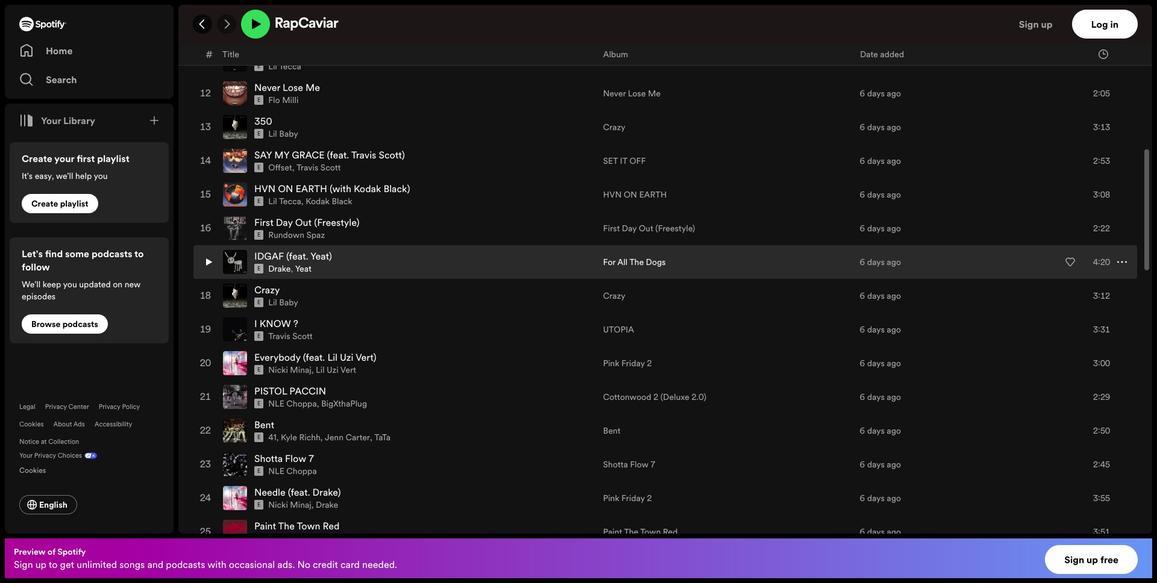 Task type: locate. For each thing, give the bounding box(es) containing it.
5 explicit element from the top
[[255, 163, 264, 173]]

the inside paint the town red doja cat
[[278, 520, 295, 533]]

0 vertical spatial scott
[[321, 162, 341, 174]]

never inside never lose me e
[[255, 81, 280, 94]]

0 horizontal spatial your
[[19, 452, 33, 461]]

friday down shotta flow 7
[[622, 493, 645, 505]]

baby inside crazy cell
[[279, 297, 298, 309]]

red inside paint the town red doja cat
[[323, 520, 340, 533]]

tecca up never lose me e
[[279, 60, 301, 72]]

day down lil tecca , kodak black
[[276, 216, 293, 229]]

bent link left kyle
[[255, 419, 274, 432]]

on down offset
[[278, 182, 293, 196]]

kodak
[[354, 182, 381, 196], [306, 196, 330, 208]]

0 vertical spatial nicki
[[269, 364, 288, 376]]

lose for never lose me e
[[283, 81, 303, 94]]

, up 'first day out (freestyle) e' on the left
[[301, 196, 304, 208]]

9 6 from the top
[[860, 324, 866, 336]]

podcasts right browse
[[63, 318, 98, 331]]

lil
[[269, 60, 277, 72], [269, 128, 277, 140], [269, 196, 277, 208], [269, 297, 277, 309], [328, 351, 338, 364], [316, 364, 325, 376]]

your inside your library button
[[41, 114, 61, 127]]

ago for paint the town red
[[888, 527, 902, 539]]

explicit element inside 350 cell
[[255, 129, 264, 139]]

needle (feat. drake) e
[[255, 486, 341, 509]]

ago
[[888, 54, 902, 66], [888, 88, 902, 100], [888, 121, 902, 133], [888, 155, 902, 167], [888, 189, 902, 201], [888, 223, 902, 235], [888, 256, 902, 268], [888, 290, 902, 302], [888, 324, 902, 336], [888, 358, 902, 370], [888, 392, 902, 404], [888, 425, 902, 437], [888, 459, 902, 471], [888, 493, 902, 505], [888, 527, 902, 539]]

playlist down help
[[60, 198, 88, 210]]

never lose me e
[[255, 81, 320, 104]]

6 days ago for everybody (feat. lil uzi vert)
[[860, 358, 902, 370]]

2 friday from the top
[[622, 493, 645, 505]]

0 vertical spatial playlist
[[97, 152, 130, 165]]

nicki up paint the town red doja cat
[[269, 499, 288, 512]]

0 vertical spatial podcasts
[[92, 247, 132, 261]]

1 horizontal spatial 7
[[651, 459, 656, 471]]

spotify image
[[19, 17, 66, 31]]

1 choppa from the top
[[287, 398, 317, 410]]

0 vertical spatial create
[[22, 152, 52, 165]]

lil up never lose me e
[[269, 60, 277, 72]]

1 horizontal spatial bent
[[604, 425, 621, 437]]

, right "my"
[[292, 162, 295, 174]]

pink friday 2 down shotta flow 7
[[604, 493, 652, 505]]

1 horizontal spatial your
[[41, 114, 61, 127]]

day
[[276, 216, 293, 229], [622, 223, 637, 235]]

create playlist
[[31, 198, 88, 210]]

explicit element for pistol
[[255, 399, 264, 409]]

1 pink friday 2 link from the top
[[604, 358, 652, 370]]

11 days from the top
[[868, 392, 885, 404]]

5 6 from the top
[[860, 189, 866, 201]]

1 vertical spatial nicki
[[269, 499, 288, 512]]

earth down offset , travis scott
[[296, 182, 327, 196]]

e inside never lose me e
[[258, 97, 261, 104]]

nle inside shotta flow 7 cell
[[269, 466, 285, 478]]

pistol paccin e
[[255, 385, 326, 408]]

me inside never lose me e
[[306, 81, 320, 94]]

1 explicit element from the top
[[255, 28, 264, 38]]

0 vertical spatial travis scott link
[[297, 162, 341, 174]]

3 6 from the top
[[860, 121, 866, 133]]

first inside 'first day out (freestyle) e'
[[255, 216, 274, 229]]

never left milli
[[255, 81, 280, 94]]

first day out (freestyle) e
[[255, 216, 360, 239]]

red for paint the town red
[[663, 527, 678, 539]]

1 vertical spatial cookies
[[19, 466, 46, 476]]

explicit element for crazy
[[255, 298, 264, 308]]

privacy down at at the bottom left of page
[[34, 452, 56, 461]]

1 vertical spatial nle choppa link
[[269, 466, 317, 478]]

(feat.
[[327, 148, 349, 162], [286, 250, 309, 263], [303, 351, 325, 364], [288, 486, 310, 499]]

bent
[[255, 419, 274, 432], [604, 425, 621, 437]]

#
[[206, 47, 213, 61]]

0 horizontal spatial bent
[[255, 419, 274, 432]]

minaj up paccin
[[290, 364, 312, 376]]

cookies up notice
[[19, 420, 44, 429]]

1 horizontal spatial me
[[648, 88, 661, 100]]

6 days ago inside idgaf (feat. yeat) row
[[860, 256, 902, 268]]

0 horizontal spatial red
[[323, 520, 340, 533]]

4 days from the top
[[868, 155, 885, 167]]

6 days ago for idgaf (feat. yeat)
[[860, 256, 902, 268]]

explicit element inside crazy cell
[[255, 298, 264, 308]]

lil baby link up "my"
[[269, 128, 298, 140]]

(feat. inside say my grace (feat. travis scott) e
[[327, 148, 349, 162]]

day inside 'first day out (freestyle) e'
[[276, 216, 293, 229]]

ago for shotta flow 7
[[888, 459, 902, 471]]

sign up button
[[1015, 10, 1073, 39]]

red
[[323, 520, 340, 533], [663, 527, 678, 539]]

days for pistol paccin
[[868, 392, 885, 404]]

3 explicit element from the top
[[255, 95, 264, 105]]

town
[[297, 520, 321, 533], [641, 527, 661, 539]]

never for never lose me e
[[255, 81, 280, 94]]

6 for pistol paccin
[[860, 392, 866, 404]]

travis left scott)
[[352, 148, 377, 162]]

14 e from the top
[[258, 468, 261, 475]]

1 vertical spatial choppa
[[287, 466, 317, 478]]

accessibility link
[[95, 420, 132, 429]]

you inside let's find some podcasts to follow we'll keep you updated on new episodes
[[63, 279, 77, 291]]

2 6 days ago from the top
[[860, 88, 902, 100]]

lil tecca link
[[269, 60, 301, 72], [269, 196, 301, 208]]

crazy link up utopia at the bottom right of page
[[604, 290, 626, 302]]

your for your library
[[41, 114, 61, 127]]

scott
[[321, 162, 341, 174], [293, 331, 313, 343]]

log
[[1092, 17, 1109, 31]]

e inside the "uptown anthem e"
[[258, 29, 261, 36]]

cell
[[204, 0, 213, 9], [604, 0, 851, 9], [860, 0, 1046, 9], [1055, 0, 1128, 9], [604, 10, 851, 42], [860, 10, 1046, 42]]

1 tecca from the top
[[279, 60, 301, 72]]

2 nle from the top
[[269, 466, 285, 478]]

1 vertical spatial pink friday 2
[[604, 493, 652, 505]]

500lbs inside cell
[[255, 47, 285, 60]]

, left yeat
[[291, 263, 293, 275]]

2 horizontal spatial sign
[[1065, 554, 1085, 567]]

travis left ?
[[269, 331, 290, 343]]

6 days ago for needle (feat. drake)
[[860, 493, 902, 505]]

0 horizontal spatial 500lbs
[[255, 47, 285, 60]]

0 vertical spatial cookies
[[19, 420, 44, 429]]

up left the free
[[1087, 554, 1099, 567]]

create your first playlist it's easy, we'll help you
[[22, 152, 130, 182]]

lil baby inside 350 cell
[[269, 128, 298, 140]]

new
[[125, 279, 141, 291]]

6 ago from the top
[[888, 223, 902, 235]]

7 for shotta flow 7
[[651, 459, 656, 471]]

earth up first day out (freestyle)
[[640, 189, 667, 201]]

1 vertical spatial podcasts
[[63, 318, 98, 331]]

days for hvn on earth (with kodak black)
[[868, 189, 885, 201]]

9 days from the top
[[868, 324, 885, 336]]

(freestyle) up idgaf (feat. yeat) row
[[656, 223, 696, 235]]

tecca inside 500lbs cell
[[279, 60, 301, 72]]

0 vertical spatial lil baby
[[269, 128, 298, 140]]

0 vertical spatial lil tecca link
[[269, 60, 301, 72]]

pink down utopia link
[[604, 358, 620, 370]]

scott)
[[379, 148, 405, 162]]

7 e from the top
[[258, 232, 261, 239]]

10 6 days ago from the top
[[860, 358, 902, 370]]

2 cookies link from the top
[[19, 463, 56, 476]]

go forward image
[[222, 19, 232, 29]]

13 e from the top
[[258, 434, 261, 442]]

, inside pistol paccin cell
[[317, 398, 319, 410]]

0 vertical spatial nicki minaj link
[[269, 364, 312, 376]]

3 days from the top
[[868, 121, 885, 133]]

0 vertical spatial drake link
[[269, 263, 291, 275]]

lil baby for crazy
[[269, 297, 298, 309]]

pistol
[[255, 385, 287, 398]]

1 vertical spatial minaj
[[290, 499, 312, 512]]

earth
[[296, 182, 327, 196], [640, 189, 667, 201]]

explicit element inside shotta flow 7 cell
[[255, 467, 264, 477]]

on down the set it off link
[[624, 189, 638, 201]]

7 inside shotta flow 7 e
[[309, 452, 314, 466]]

nicki up pistol
[[269, 364, 288, 376]]

0 horizontal spatial first
[[255, 216, 274, 229]]

1 vertical spatial you
[[63, 279, 77, 291]]

2 ago from the top
[[888, 88, 902, 100]]

(freestyle) for first day out (freestyle) e
[[314, 216, 360, 229]]

drake , yeat
[[269, 263, 312, 275]]

kodak left black
[[306, 196, 330, 208]]

search link
[[19, 68, 159, 92]]

explicit element inside hvn on earth (with kodak black) "cell"
[[255, 197, 264, 206]]

explicit element inside never lose me cell
[[255, 95, 264, 105]]

0 vertical spatial friday
[[622, 358, 645, 370]]

days for idgaf (feat. yeat)
[[868, 256, 885, 268]]

first up idgaf
[[255, 216, 274, 229]]

(feat. inside needle (feat. drake) e
[[288, 486, 310, 499]]

crazy up utopia at the bottom right of page
[[604, 290, 626, 302]]

1 horizontal spatial never lose me link
[[604, 88, 661, 100]]

6 days ago
[[860, 54, 902, 66], [860, 88, 902, 100], [860, 121, 902, 133], [860, 155, 902, 167], [860, 189, 902, 201], [860, 223, 902, 235], [860, 256, 902, 268], [860, 290, 902, 302], [860, 324, 902, 336], [860, 358, 902, 370], [860, 392, 902, 404], [860, 425, 902, 437], [860, 459, 902, 471], [860, 493, 902, 505], [860, 527, 902, 539]]

pink friday 2 up cottonwood
[[604, 358, 652, 370]]

6 e from the top
[[258, 198, 261, 205]]

to
[[135, 247, 144, 261], [49, 558, 58, 572]]

your down notice
[[19, 452, 33, 461]]

you inside create your first playlist it's easy, we'll help you
[[94, 170, 108, 182]]

6 for 350
[[860, 121, 866, 133]]

e inside hvn on earth (with kodak black) e
[[258, 198, 261, 205]]

explicit element inside uptown anthem cell
[[255, 28, 264, 38]]

to inside the preview of spotify sign up to get unlimited songs and podcasts with occasional ads. no credit card needed.
[[49, 558, 58, 572]]

e inside bent e
[[258, 434, 261, 442]]

explicit element
[[255, 28, 264, 38], [255, 62, 264, 71], [255, 95, 264, 105], [255, 129, 264, 139], [255, 163, 264, 173], [255, 197, 264, 206], [255, 230, 264, 240], [255, 264, 264, 274], [255, 298, 264, 308], [255, 332, 264, 341], [255, 366, 264, 375], [255, 399, 264, 409], [255, 433, 264, 443], [255, 467, 264, 477], [255, 501, 264, 510]]

0 horizontal spatial travis
[[269, 331, 290, 343]]

explicit element inside "i know ?" cell
[[255, 332, 264, 341]]

, left the tata at the bottom left of page
[[370, 432, 373, 444]]

nle choppa , bigxthaplug
[[269, 398, 367, 410]]

0 horizontal spatial drake
[[269, 263, 291, 275]]

1 horizontal spatial flow
[[631, 459, 649, 471]]

2 e from the top
[[258, 63, 261, 70]]

2:45
[[1094, 459, 1111, 471]]

days for 350
[[868, 121, 885, 133]]

0 vertical spatial to
[[135, 247, 144, 261]]

never lose me link
[[255, 81, 320, 94], [604, 88, 661, 100]]

anthem
[[291, 13, 325, 27]]

14 6 days ago from the top
[[860, 493, 902, 505]]

lil tecca link up never lose me e
[[269, 60, 301, 72]]

ago for hvn on earth (with kodak black)
[[888, 189, 902, 201]]

5 ago from the top
[[888, 189, 902, 201]]

1 friday from the top
[[622, 358, 645, 370]]

7 6 from the top
[[860, 256, 866, 268]]

2 nle choppa link from the top
[[269, 466, 317, 478]]

lil up paccin
[[316, 364, 325, 376]]

9 ago from the top
[[888, 324, 902, 336]]

1 6 days ago from the top
[[860, 54, 902, 66]]

lil up "my"
[[269, 128, 277, 140]]

0 horizontal spatial earth
[[296, 182, 327, 196]]

0 vertical spatial pink friday 2
[[604, 358, 652, 370]]

scott up 'hvn on earth (with kodak black)' link
[[321, 162, 341, 174]]

2 up paint the town red
[[647, 493, 652, 505]]

6 for first day out (freestyle)
[[860, 223, 866, 235]]

1 horizontal spatial town
[[641, 527, 661, 539]]

explicit element inside everybody (feat. lil uzi vert) cell
[[255, 366, 264, 375]]

6 for needle (feat. drake)
[[860, 493, 866, 505]]

days for say my grace (feat. travis scott)
[[868, 155, 885, 167]]

lose for never lose me
[[628, 88, 646, 100]]

2 choppa from the top
[[287, 466, 317, 478]]

choppa
[[287, 398, 317, 410], [287, 466, 317, 478]]

2 baby from the top
[[279, 297, 298, 309]]

lil baby up "my"
[[269, 128, 298, 140]]

first day out (freestyle) link up dogs
[[604, 223, 696, 235]]

1 vertical spatial create
[[31, 198, 58, 210]]

0 vertical spatial you
[[94, 170, 108, 182]]

drake link up paint the town red doja cat
[[316, 499, 338, 512]]

4 6 days ago from the top
[[860, 155, 902, 167]]

uzi left the vert
[[327, 364, 339, 376]]

baby inside 350 cell
[[279, 128, 298, 140]]

1 vertical spatial baby
[[279, 297, 298, 309]]

you
[[94, 170, 108, 182], [63, 279, 77, 291]]

1 vertical spatial nicki minaj link
[[269, 499, 312, 512]]

baby up ?
[[279, 297, 298, 309]]

10 days from the top
[[868, 358, 885, 370]]

0 horizontal spatial lose
[[283, 81, 303, 94]]

nle up bent e
[[269, 398, 285, 410]]

11 e from the top
[[258, 367, 261, 374]]

cookies link down 'your privacy choices' button
[[19, 463, 56, 476]]

lil inside hvn on earth (with kodak black) "cell"
[[269, 196, 277, 208]]

1 horizontal spatial never
[[604, 88, 626, 100]]

, left bigxthaplug link
[[317, 398, 319, 410]]

10 explicit element from the top
[[255, 332, 264, 341]]

nicki inside needle (feat. drake) cell
[[269, 499, 288, 512]]

1 cookies from the top
[[19, 420, 44, 429]]

explicit element inside say my grace (feat. travis scott) "cell"
[[255, 163, 264, 173]]

1 baby from the top
[[279, 128, 298, 140]]

3 ago from the top
[[888, 121, 902, 133]]

lil tecca link up the 'rundown'
[[269, 196, 301, 208]]

me right milli
[[306, 81, 320, 94]]

nicki minaj link for needle
[[269, 499, 312, 512]]

town inside paint the town red doja cat
[[297, 520, 321, 533]]

6 inside idgaf (feat. yeat) row
[[860, 256, 866, 268]]

, up paint the town red doja cat
[[312, 499, 314, 512]]

1 horizontal spatial first day out (freestyle) link
[[604, 223, 696, 235]]

uzi
[[340, 351, 354, 364], [327, 364, 339, 376]]

cookies inside cookies link
[[19, 466, 46, 476]]

1 horizontal spatial to
[[135, 247, 144, 261]]

0 vertical spatial cookies link
[[19, 420, 44, 429]]

6 for i know ?
[[860, 324, 866, 336]]

12 days from the top
[[868, 425, 885, 437]]

you right keep
[[63, 279, 77, 291]]

350 link
[[255, 115, 272, 128]]

shotta flow 7 link
[[255, 452, 314, 466], [604, 459, 656, 471]]

1 horizontal spatial bent link
[[604, 425, 621, 437]]

minaj inside needle (feat. drake) cell
[[290, 499, 312, 512]]

11 6 days ago from the top
[[860, 392, 902, 404]]

days for everybody (feat. lil uzi vert)
[[868, 358, 885, 370]]

nle up needle
[[269, 466, 285, 478]]

privacy up accessibility
[[99, 403, 120, 412]]

1 vertical spatial to
[[49, 558, 58, 572]]

12 e from the top
[[258, 401, 261, 408]]

2 lil baby link from the top
[[269, 297, 298, 309]]

13 explicit element from the top
[[255, 433, 264, 443]]

6 days ago for crazy
[[860, 290, 902, 302]]

friday up cottonwood
[[622, 358, 645, 370]]

podcasts up on
[[92, 247, 132, 261]]

6 for bent
[[860, 425, 866, 437]]

your library button
[[14, 109, 100, 133]]

crazy e
[[255, 284, 280, 306]]

friday for everybody (feat. lil uzi vert)
[[622, 358, 645, 370]]

1 vertical spatial nle
[[269, 466, 285, 478]]

on for hvn on earth
[[624, 189, 638, 201]]

1 lil baby link from the top
[[269, 128, 298, 140]]

nicki minaj link
[[269, 364, 312, 376], [269, 499, 312, 512]]

cookies link up notice
[[19, 420, 44, 429]]

2 tecca from the top
[[279, 196, 301, 208]]

6
[[860, 54, 866, 66], [860, 88, 866, 100], [860, 121, 866, 133], [860, 155, 866, 167], [860, 189, 866, 201], [860, 223, 866, 235], [860, 256, 866, 268], [860, 290, 866, 302], [860, 324, 866, 336], [860, 358, 866, 370], [860, 392, 866, 404], [860, 425, 866, 437], [860, 459, 866, 471], [860, 493, 866, 505], [860, 527, 866, 539]]

me down # 'row'
[[648, 88, 661, 100]]

explicit element inside needle (feat. drake) cell
[[255, 501, 264, 510]]

bent link down cottonwood
[[604, 425, 621, 437]]

1 vertical spatial playlist
[[60, 198, 88, 210]]

about ads
[[53, 420, 85, 429]]

explicit element inside pistol paccin cell
[[255, 399, 264, 409]]

0 vertical spatial pink
[[604, 358, 620, 370]]

to up new
[[135, 247, 144, 261]]

2 cookies from the top
[[19, 466, 46, 476]]

(freestyle) inside 'first day out (freestyle) e'
[[314, 216, 360, 229]]

pink friday 2 for everybody (feat. lil uzi vert)
[[604, 358, 652, 370]]

library
[[63, 114, 95, 127]]

log in button
[[1073, 10, 1139, 39]]

2 nicki from the top
[[269, 499, 288, 512]]

10 6 from the top
[[860, 358, 866, 370]]

to left get
[[49, 558, 58, 572]]

lil tecca
[[269, 60, 301, 72]]

pink friday 2 link up cottonwood
[[604, 358, 652, 370]]

travis inside say my grace (feat. travis scott) e
[[352, 148, 377, 162]]

(with
[[330, 182, 352, 196]]

hvn inside hvn on earth (with kodak black) e
[[255, 182, 276, 196]]

6 for paint the town red
[[860, 527, 866, 539]]

1 horizontal spatial drake
[[316, 499, 338, 512]]

lose down lil tecca
[[283, 81, 303, 94]]

1 vertical spatial your
[[19, 452, 33, 461]]

home
[[46, 44, 73, 57]]

pink
[[604, 358, 620, 370], [604, 493, 620, 505]]

8 6 days ago from the top
[[860, 290, 902, 302]]

1 lil baby from the top
[[269, 128, 298, 140]]

500lbs up never lose me
[[604, 54, 631, 66]]

choppa inside pistol paccin cell
[[287, 398, 317, 410]]

ads.
[[278, 558, 295, 572]]

minaj up paint the town red doja cat
[[290, 499, 312, 512]]

offset link
[[269, 162, 292, 174]]

0 vertical spatial 2
[[647, 358, 652, 370]]

lose inside never lose me e
[[283, 81, 303, 94]]

you for first
[[94, 170, 108, 182]]

1 nle from the top
[[269, 398, 285, 410]]

idgaf (feat. yeat) cell
[[223, 246, 594, 279]]

kodak right (with
[[354, 182, 381, 196]]

nle inside pistol paccin cell
[[269, 398, 285, 410]]

privacy up about
[[45, 403, 67, 412]]

date
[[861, 48, 879, 60]]

tecca
[[279, 60, 301, 72], [279, 196, 301, 208]]

ago for i know ?
[[888, 324, 902, 336]]

your left library
[[41, 114, 61, 127]]

nle choppa link inside shotta flow 7 cell
[[269, 466, 317, 478]]

9 6 days ago from the top
[[860, 324, 902, 336]]

legal
[[19, 403, 35, 412]]

1 horizontal spatial 500lbs
[[604, 54, 631, 66]]

2 vertical spatial 2
[[647, 493, 652, 505]]

0 horizontal spatial scott
[[293, 331, 313, 343]]

2 for needle (feat. drake)
[[647, 493, 652, 505]]

2 explicit element from the top
[[255, 62, 264, 71]]

13 6 from the top
[[860, 459, 866, 471]]

6 for hvn on earth (with kodak black)
[[860, 189, 866, 201]]

baby for crazy
[[279, 297, 298, 309]]

10 e from the top
[[258, 333, 261, 340]]

travis right offset
[[297, 162, 319, 174]]

2 days from the top
[[868, 88, 885, 100]]

first day out (freestyle) link down lil tecca , kodak black
[[255, 216, 360, 229]]

1 horizontal spatial paint
[[604, 527, 623, 539]]

3 6 days ago from the top
[[860, 121, 902, 133]]

some
[[65, 247, 89, 261]]

explicit element for 500lbs
[[255, 62, 264, 71]]

1 vertical spatial travis scott link
[[269, 331, 313, 343]]

cookies down 'your privacy choices' button
[[19, 466, 46, 476]]

first up 'for'
[[604, 223, 620, 235]]

3:08
[[1094, 189, 1111, 201]]

choppa inside shotta flow 7 cell
[[287, 466, 317, 478]]

1 vertical spatial pink friday 2 link
[[604, 493, 652, 505]]

lil tecca link inside 500lbs cell
[[269, 60, 301, 72]]

1 6 from the top
[[860, 54, 866, 66]]

up inside the top bar and user menu element
[[1042, 17, 1053, 31]]

0 horizontal spatial uzi
[[327, 364, 339, 376]]

hvn down set on the top right
[[604, 189, 622, 201]]

pink friday 2
[[604, 358, 652, 370], [604, 493, 652, 505]]

0 vertical spatial minaj
[[290, 364, 312, 376]]

0 vertical spatial drake
[[269, 263, 291, 275]]

2 pink from the top
[[604, 493, 620, 505]]

sign inside the preview of spotify sign up to get unlimited songs and podcasts with occasional ads. no credit card needed.
[[14, 558, 33, 572]]

crazy link for 350
[[604, 121, 626, 133]]

1 pink from the top
[[604, 358, 620, 370]]

explicit element for i
[[255, 332, 264, 341]]

log in
[[1092, 17, 1119, 31]]

travis scott link for ?
[[269, 331, 313, 343]]

pink friday 2 link down shotta flow 7
[[604, 493, 652, 505]]

12 ago from the top
[[888, 425, 902, 437]]

kyle richh link
[[281, 432, 321, 444]]

browse podcasts
[[31, 318, 98, 331]]

naughty by nature
[[269, 27, 341, 39]]

0 horizontal spatial town
[[297, 520, 321, 533]]

500lbs for 500lbs e
[[255, 47, 285, 60]]

1 nicki minaj link from the top
[[269, 364, 312, 376]]

lose down 500lbs link
[[628, 88, 646, 100]]

lil inside 350 cell
[[269, 128, 277, 140]]

say my grace (feat. travis scott) link
[[255, 148, 405, 162]]

(feat. inside everybody (feat. lil uzi vert) e
[[303, 351, 325, 364]]

occasional
[[229, 558, 275, 572]]

duration element
[[1099, 49, 1109, 59]]

privacy center link
[[45, 403, 89, 412]]

0 vertical spatial lil baby link
[[269, 128, 298, 140]]

6 days ago for bent
[[860, 425, 902, 437]]

1 horizontal spatial on
[[624, 189, 638, 201]]

1 nicki from the top
[[269, 364, 288, 376]]

first for first day out (freestyle) e
[[255, 216, 274, 229]]

earth inside hvn on earth (with kodak black) e
[[296, 182, 327, 196]]

, up paccin
[[312, 364, 314, 376]]

5 e from the top
[[258, 164, 261, 171]]

, left kyle
[[277, 432, 279, 444]]

14 ago from the top
[[888, 493, 902, 505]]

500lbs cell
[[223, 44, 594, 76]]

earth for hvn on earth
[[640, 189, 667, 201]]

6 6 from the top
[[860, 223, 866, 235]]

jenn
[[325, 432, 344, 444]]

days for bent
[[868, 425, 885, 437]]

ago for crazy
[[888, 290, 902, 302]]

0 vertical spatial choppa
[[287, 398, 317, 410]]

7 6 days ago from the top
[[860, 256, 902, 268]]

6 days ago for i know ?
[[860, 324, 902, 336]]

0 horizontal spatial out
[[295, 216, 312, 229]]

create inside button
[[31, 198, 58, 210]]

0 horizontal spatial drake link
[[269, 263, 291, 275]]

9 explicit element from the top
[[255, 298, 264, 308]]

pink friday 2 link
[[604, 358, 652, 370], [604, 493, 652, 505]]

0 horizontal spatial never
[[255, 81, 280, 94]]

privacy policy link
[[99, 403, 140, 412]]

create down easy,
[[31, 198, 58, 210]]

2 pink friday 2 from the top
[[604, 493, 652, 505]]

1 horizontal spatial scott
[[321, 162, 341, 174]]

11 6 from the top
[[860, 392, 866, 404]]

tecca up 'first day out (freestyle) e' on the left
[[279, 196, 301, 208]]

crazy link up set on the top right
[[604, 121, 626, 133]]

, inside everybody (feat. lil uzi vert) cell
[[312, 364, 314, 376]]

# row
[[194, 43, 1138, 65]]

0 horizontal spatial day
[[276, 216, 293, 229]]

500lbs down naughty
[[255, 47, 285, 60]]

1 cookies link from the top
[[19, 420, 44, 429]]

lil baby link inside crazy cell
[[269, 297, 298, 309]]

15 6 from the top
[[860, 527, 866, 539]]

0 vertical spatial nle
[[269, 398, 285, 410]]

bent inside 'cell'
[[255, 419, 274, 432]]

2 vertical spatial podcasts
[[166, 558, 205, 572]]

lil up know
[[269, 297, 277, 309]]

bent left kyle
[[255, 419, 274, 432]]

15 6 days ago from the top
[[860, 527, 902, 539]]

flo milli
[[269, 94, 299, 106]]

me for never lose me
[[648, 88, 661, 100]]

0 horizontal spatial playlist
[[60, 198, 88, 210]]

2 up the cottonwood 2 (deluxe 2.0)
[[647, 358, 652, 370]]

15 ago from the top
[[888, 527, 902, 539]]

everybody
[[255, 351, 301, 364]]

pink friday 2 link for needle (feat. drake)
[[604, 493, 652, 505]]

0 vertical spatial nle choppa link
[[269, 398, 317, 410]]

crazy up set on the top right
[[604, 121, 626, 133]]

2 lil tecca link from the top
[[269, 196, 301, 208]]

4 6 from the top
[[860, 155, 866, 167]]

no
[[298, 558, 311, 572]]

0 vertical spatial your
[[41, 114, 61, 127]]

cookies for first cookies link from the bottom
[[19, 466, 46, 476]]

utopia
[[604, 324, 635, 336]]

create for your
[[22, 152, 52, 165]]

7 explicit element from the top
[[255, 230, 264, 240]]

naughty by nature link
[[269, 27, 341, 39]]

up left log
[[1042, 17, 1053, 31]]

never down 500lbs link
[[604, 88, 626, 100]]

crazy cell
[[223, 280, 594, 313]]

13 ago from the top
[[888, 459, 902, 471]]

0 vertical spatial baby
[[279, 128, 298, 140]]

2 horizontal spatial travis
[[352, 148, 377, 162]]

0 horizontal spatial sign
[[14, 558, 33, 572]]

, left jenn
[[321, 432, 323, 444]]

lil tecca , kodak black
[[269, 196, 353, 208]]

1 vertical spatial scott
[[293, 331, 313, 343]]

preview
[[14, 546, 46, 558]]

(feat. inside idgaf (feat. yeat) e
[[286, 250, 309, 263]]

14 days from the top
[[868, 493, 885, 505]]

7 days from the top
[[868, 256, 885, 268]]

1 vertical spatial 2
[[654, 392, 659, 404]]

scott up everybody (feat. lil uzi vert) link
[[293, 331, 313, 343]]

explicit element for first
[[255, 230, 264, 240]]

pink friday 2 for needle (feat. drake)
[[604, 493, 652, 505]]

uzi left vert)
[[340, 351, 354, 364]]

explicit element inside idgaf (feat. yeat) "cell"
[[255, 264, 264, 274]]

friday
[[622, 358, 645, 370], [622, 493, 645, 505]]

lil baby up i know ? "link"
[[269, 297, 298, 309]]

8 ago from the top
[[888, 290, 902, 302]]

uptown anthem link
[[255, 13, 325, 27]]

nicki minaj link for everybody
[[269, 364, 312, 376]]

bent cell
[[223, 415, 594, 448]]

11 ago from the top
[[888, 392, 902, 404]]

10 ago from the top
[[888, 358, 902, 370]]

day up the for all the dogs
[[622, 223, 637, 235]]

nle for nle choppa , bigxthaplug
[[269, 398, 285, 410]]

1 pink friday 2 from the top
[[604, 358, 652, 370]]

9 e from the top
[[258, 299, 261, 306]]

jenn carter link
[[325, 432, 370, 444]]

4 explicit element from the top
[[255, 129, 264, 139]]

bent down cottonwood
[[604, 425, 621, 437]]

flow inside shotta flow 7 e
[[285, 452, 306, 466]]

2 6 from the top
[[860, 88, 866, 100]]

nicki minaj link up paint the town red doja cat
[[269, 499, 312, 512]]

6 days ago for say my grace (feat. travis scott)
[[860, 155, 902, 167]]

12 6 from the top
[[860, 425, 866, 437]]

create playlist button
[[22, 194, 98, 213]]

shotta for shotta flow 7 e
[[255, 452, 283, 466]]

bent for bent e
[[255, 419, 274, 432]]

hvn
[[255, 182, 276, 196], [604, 189, 622, 201]]

0 horizontal spatial on
[[278, 182, 293, 196]]

never
[[255, 81, 280, 94], [604, 88, 626, 100]]

0 horizontal spatial first day out (freestyle) link
[[255, 216, 360, 229]]

12 6 days ago from the top
[[860, 425, 902, 437]]

0 horizontal spatial up
[[35, 558, 47, 572]]

lil down offset
[[269, 196, 277, 208]]

nicki for needle
[[269, 499, 288, 512]]

travis scott link inside "i know ?" cell
[[269, 331, 313, 343]]

shotta inside shotta flow 7 e
[[255, 452, 283, 466]]

1 horizontal spatial first
[[604, 223, 620, 235]]

0 horizontal spatial to
[[49, 558, 58, 572]]

500lbs e
[[255, 47, 285, 70]]

explicit element inside bent 'cell'
[[255, 433, 264, 443]]

create inside create your first playlist it's easy, we'll help you
[[22, 152, 52, 165]]

on for hvn on earth (with kodak black) e
[[278, 182, 293, 196]]

8 explicit element from the top
[[255, 264, 264, 274]]

4:20
[[1094, 256, 1111, 268]]

up for sign up free
[[1087, 554, 1099, 567]]

2 left (deluxe
[[654, 392, 659, 404]]

on inside hvn on earth (with kodak black) e
[[278, 182, 293, 196]]

up left 'of'
[[35, 558, 47, 572]]

4 ago from the top
[[888, 155, 902, 167]]

baby up "my"
[[279, 128, 298, 140]]

create up easy,
[[22, 152, 52, 165]]

0 horizontal spatial (freestyle)
[[314, 216, 360, 229]]

date added
[[861, 48, 905, 60]]

1 horizontal spatial shotta flow 7 link
[[604, 459, 656, 471]]

tecca inside hvn on earth (with kodak black) "cell"
[[279, 196, 301, 208]]

ago inside idgaf (feat. yeat) row
[[888, 256, 902, 268]]

needle (feat. drake) cell
[[223, 483, 594, 515]]

6 explicit element from the top
[[255, 197, 264, 206]]

1 minaj from the top
[[290, 364, 312, 376]]

8 days from the top
[[868, 290, 885, 302]]

5 6 days ago from the top
[[860, 189, 902, 201]]

days for shotta flow 7
[[868, 459, 885, 471]]

1 horizontal spatial you
[[94, 170, 108, 182]]

0 horizontal spatial 7
[[309, 452, 314, 466]]

days inside idgaf (feat. yeat) row
[[868, 256, 885, 268]]

6 for shotta flow 7
[[860, 459, 866, 471]]

lil baby link for crazy
[[269, 297, 298, 309]]

podcasts right and
[[166, 558, 205, 572]]

8 e from the top
[[258, 265, 261, 273]]

1 vertical spatial cookies link
[[19, 463, 56, 476]]

hvn down offset
[[255, 182, 276, 196]]

ago for everybody (feat. lil uzi vert)
[[888, 358, 902, 370]]

paint inside paint the town red doja cat
[[255, 520, 276, 533]]

explicit element inside 500lbs cell
[[255, 62, 264, 71]]

town for paint the town red
[[641, 527, 661, 539]]

easy,
[[35, 170, 54, 182]]

0 horizontal spatial never lose me link
[[255, 81, 320, 94]]

lil inside everybody (feat. lil uzi vert) e
[[328, 351, 338, 364]]



Task type: describe. For each thing, give the bounding box(es) containing it.
scott inside "cell"
[[321, 162, 341, 174]]

tata link
[[375, 432, 391, 444]]

help
[[75, 170, 92, 182]]

4:20 cell
[[1055, 246, 1128, 279]]

town for paint the town red doja cat
[[297, 520, 321, 533]]

0 horizontal spatial paint the town red link
[[255, 520, 340, 533]]

privacy for privacy policy
[[99, 403, 120, 412]]

privacy for privacy center
[[45, 403, 67, 412]]

choppa for nle choppa
[[287, 466, 317, 478]]

41 , kyle richh , jenn carter , tata
[[269, 432, 391, 444]]

shotta flow 7 e
[[255, 452, 314, 475]]

days for first day out (freestyle)
[[868, 223, 885, 235]]

crazy link down drake , yeat
[[255, 284, 280, 297]]

never for never lose me
[[604, 88, 626, 100]]

doja
[[269, 533, 286, 545]]

hvn on earth (with kodak black) e
[[255, 182, 410, 205]]

your library
[[41, 114, 95, 127]]

e inside needle (feat. drake) e
[[258, 502, 261, 509]]

tecca for lil tecca , kodak black
[[279, 196, 301, 208]]

e inside say my grace (feat. travis scott) e
[[258, 164, 261, 171]]

41 link
[[269, 432, 277, 444]]

duration image
[[1099, 49, 1109, 59]]

bent for bent
[[604, 425, 621, 437]]

baby for 350
[[279, 128, 298, 140]]

updated
[[79, 279, 111, 291]]

crazy link for crazy
[[604, 290, 626, 302]]

you for some
[[63, 279, 77, 291]]

say my grace (feat. travis scott) cell
[[223, 145, 594, 177]]

cat
[[288, 533, 302, 545]]

1 vertical spatial drake link
[[316, 499, 338, 512]]

playlist inside button
[[60, 198, 88, 210]]

(freestyle) for first day out (freestyle)
[[656, 223, 696, 235]]

, inside idgaf (feat. yeat) "cell"
[[291, 263, 293, 275]]

paccin
[[290, 385, 326, 398]]

of
[[47, 546, 55, 558]]

0 horizontal spatial bent link
[[255, 419, 274, 432]]

ago for idgaf (feat. yeat)
[[888, 256, 902, 268]]

3:04
[[1094, 20, 1111, 32]]

idgaf (feat. yeat) row
[[194, 246, 1138, 279]]

create for playlist
[[31, 198, 58, 210]]

1 horizontal spatial paint the town red link
[[604, 527, 678, 539]]

with
[[208, 558, 227, 572]]

e inside crazy e
[[258, 299, 261, 306]]

e inside everybody (feat. lil uzi vert) e
[[258, 367, 261, 374]]

everybody (feat. lil uzi vert) link
[[255, 351, 377, 364]]

350 cell
[[223, 111, 594, 144]]

naughty
[[269, 27, 301, 39]]

we'll
[[22, 279, 41, 291]]

cottonwood
[[604, 392, 652, 404]]

utopia link
[[604, 324, 635, 336]]

lil tecca link inside hvn on earth (with kodak black) "cell"
[[269, 196, 301, 208]]

browse
[[31, 318, 61, 331]]

paint the town red cell
[[223, 516, 594, 549]]

3:55
[[1094, 493, 1111, 505]]

milli
[[282, 94, 299, 106]]

days for never lose me
[[868, 88, 885, 100]]

6 days ago for never lose me
[[860, 88, 902, 100]]

yeat link
[[295, 263, 312, 275]]

your for your privacy choices
[[19, 452, 33, 461]]

drake inside idgaf (feat. yeat) "cell"
[[269, 263, 291, 275]]

choppa for nle choppa , bigxthaplug
[[287, 398, 317, 410]]

explicit element for everybody
[[255, 366, 264, 375]]

black)
[[384, 182, 410, 196]]

play idgaf (feat. yeat) by drake, yeat image
[[204, 255, 213, 270]]

added
[[881, 48, 905, 60]]

search
[[46, 73, 77, 86]]

needle
[[255, 486, 286, 499]]

, inside needle (feat. drake) cell
[[312, 499, 314, 512]]

paint for paint the town red
[[604, 527, 623, 539]]

about
[[53, 420, 72, 429]]

carter
[[346, 432, 370, 444]]

1 nle choppa link from the top
[[269, 398, 317, 410]]

scott inside "i know ?" cell
[[293, 331, 313, 343]]

everybody (feat. lil uzi vert) e
[[255, 351, 377, 374]]

hvn on earth (with kodak black) link
[[255, 182, 410, 196]]

crazy for 350
[[604, 121, 626, 133]]

e inside pistol paccin e
[[258, 401, 261, 408]]

tecca for lil tecca
[[279, 60, 301, 72]]

350 e
[[255, 115, 272, 138]]

collection
[[48, 438, 79, 447]]

the for paint the town red doja cat
[[278, 520, 295, 533]]

6 days ago for shotta flow 7
[[860, 459, 902, 471]]

bent e
[[255, 419, 274, 442]]

e inside 500lbs e
[[258, 63, 261, 70]]

pink friday 2 link for everybody (feat. lil uzi vert)
[[604, 358, 652, 370]]

uzi inside everybody (feat. lil uzi vert) e
[[340, 351, 354, 364]]

lil baby link for 350
[[269, 128, 298, 140]]

e inside idgaf (feat. yeat) e
[[258, 265, 261, 273]]

black
[[332, 196, 353, 208]]

explicit element for hvn
[[255, 197, 264, 206]]

7 for shotta flow 7 e
[[309, 452, 314, 466]]

playlist inside create your first playlist it's easy, we'll help you
[[97, 152, 130, 165]]

bigxthaplug link
[[321, 398, 367, 410]]

to inside let's find some podcasts to follow we'll keep you updated on new episodes
[[135, 247, 144, 261]]

2:22
[[1094, 223, 1111, 235]]

shotta flow 7
[[604, 459, 656, 471]]

privacy center
[[45, 403, 89, 412]]

e inside i know ? e
[[258, 333, 261, 340]]

podcasts inside the preview of spotify sign up to get unlimited songs and podcasts with occasional ads. no credit card needed.
[[166, 558, 205, 572]]

e inside the 350 e
[[258, 130, 261, 138]]

nicki minaj , drake
[[269, 499, 338, 512]]

explicit element for uptown
[[255, 28, 264, 38]]

350
[[255, 115, 272, 128]]

never lose me cell
[[223, 77, 594, 110]]

me for never lose me e
[[306, 81, 320, 94]]

it's
[[22, 170, 33, 182]]

day for first day out (freestyle)
[[622, 223, 637, 235]]

spaz
[[307, 229, 325, 241]]

drake inside cell
[[316, 499, 338, 512]]

1 days from the top
[[868, 54, 885, 66]]

hvn for hvn on earth (with kodak black) e
[[255, 182, 276, 196]]

e inside shotta flow 7 e
[[258, 468, 261, 475]]

1 ago from the top
[[888, 54, 902, 66]]

english
[[39, 499, 67, 511]]

the inside idgaf (feat. yeat) row
[[630, 256, 644, 268]]

0 horizontal spatial shotta flow 7 link
[[255, 452, 314, 466]]

everybody (feat. lil uzi vert) cell
[[223, 348, 594, 380]]

ago for 350
[[888, 121, 902, 133]]

pistol paccin cell
[[223, 381, 594, 414]]

days for crazy
[[868, 290, 885, 302]]

offset
[[269, 162, 292, 174]]

2:50
[[1094, 425, 1111, 437]]

set it off
[[604, 155, 646, 167]]

notice
[[19, 438, 39, 447]]

days for paint the town red
[[868, 527, 885, 539]]

sign up free
[[1065, 554, 1119, 567]]

first day out (freestyle) cell
[[223, 212, 594, 245]]

for
[[604, 256, 616, 268]]

, inside hvn on earth (with kodak black) "cell"
[[301, 196, 304, 208]]

6 days ago for hvn on earth (with kodak black)
[[860, 189, 902, 201]]

6 for everybody (feat. lil uzi vert)
[[860, 358, 866, 370]]

crazy inside cell
[[255, 284, 280, 297]]

cookies for first cookies link from the top
[[19, 420, 44, 429]]

lil inside 500lbs cell
[[269, 60, 277, 72]]

6 for idgaf (feat. yeat)
[[860, 256, 866, 268]]

grace
[[292, 148, 325, 162]]

out for first day out (freestyle)
[[639, 223, 654, 235]]

i know ? cell
[[223, 314, 594, 346]]

earth for hvn on earth (with kodak black) e
[[296, 182, 327, 196]]

cottonwood 2 (deluxe 2.0) link
[[604, 392, 707, 404]]

2:24
[[1094, 54, 1111, 66]]

first for first day out (freestyle)
[[604, 223, 620, 235]]

nle for nle choppa
[[269, 466, 285, 478]]

main element
[[5, 5, 174, 534]]

episodes
[[22, 291, 56, 303]]

rundown
[[269, 229, 305, 241]]

shotta flow 7 cell
[[223, 449, 594, 481]]

paint the town red doja cat
[[255, 520, 340, 545]]

, inside say my grace (feat. travis scott) "cell"
[[292, 162, 295, 174]]

off
[[630, 155, 646, 167]]

set
[[604, 155, 618, 167]]

notice at collection link
[[19, 438, 79, 447]]

friday for needle (feat. drake)
[[622, 493, 645, 505]]

needed.
[[362, 558, 398, 572]]

lil inside crazy cell
[[269, 297, 277, 309]]

travis scott link for travis
[[297, 162, 341, 174]]

pink for needle (feat. drake)
[[604, 493, 620, 505]]

we'll
[[56, 170, 73, 182]]

6 days ago for first day out (freestyle)
[[860, 223, 902, 235]]

3:13
[[1094, 121, 1111, 133]]

browse podcasts link
[[22, 315, 108, 334]]

shotta for shotta flow 7
[[604, 459, 628, 471]]

nicki minaj , lil uzi vert
[[269, 364, 356, 376]]

idgaf (feat. yeat) link
[[255, 250, 332, 263]]

(feat. for yeat)
[[286, 250, 309, 263]]

crazy for crazy
[[604, 290, 626, 302]]

days for needle (feat. drake)
[[868, 493, 885, 505]]

set it off link
[[604, 155, 646, 167]]

hvn on earth (with kodak black) cell
[[223, 179, 594, 211]]

# column header
[[206, 43, 213, 65]]

uptown anthem cell
[[223, 10, 594, 42]]

cottonwood 2 (deluxe 2.0)
[[604, 392, 707, 404]]

red for paint the town red doja cat
[[323, 520, 340, 533]]

get
[[60, 558, 74, 572]]

top bar and user menu element
[[179, 5, 1153, 43]]

find
[[45, 247, 63, 261]]

rundown spaz
[[269, 229, 325, 241]]

6 days ago for paint the town red
[[860, 527, 902, 539]]

3:12
[[1094, 290, 1111, 302]]

up for sign up
[[1042, 17, 1053, 31]]

6 days ago for 350
[[860, 121, 902, 133]]

california consumer privacy act (ccpa) opt-out icon image
[[82, 452, 97, 463]]

explicit element for bent
[[255, 433, 264, 443]]

go back image
[[198, 19, 207, 29]]

explicit element for 350
[[255, 129, 264, 139]]

flow for shotta flow 7
[[631, 459, 649, 471]]

policy
[[122, 403, 140, 412]]

for all the dogs
[[604, 256, 666, 268]]

3:51 cell
[[1055, 516, 1128, 549]]

up inside the preview of spotify sign up to get unlimited songs and podcasts with occasional ads. no credit card needed.
[[35, 558, 47, 572]]

6 days ago for pistol paccin
[[860, 392, 902, 404]]

flow for shotta flow 7 e
[[285, 452, 306, 466]]

500lbs for 500lbs
[[604, 54, 631, 66]]

6 for never lose me
[[860, 88, 866, 100]]

e inside 'first day out (freestyle) e'
[[258, 232, 261, 239]]

kodak inside hvn on earth (with kodak black) e
[[354, 182, 381, 196]]

ago for needle (feat. drake)
[[888, 493, 902, 505]]

first
[[77, 152, 95, 165]]

vert)
[[356, 351, 377, 364]]

kyle
[[281, 432, 297, 444]]

2:05
[[1094, 88, 1111, 100]]

dogs
[[646, 256, 666, 268]]

explicit element for shotta
[[255, 467, 264, 477]]

follow
[[22, 261, 50, 274]]

needle (feat. drake) link
[[255, 486, 341, 499]]

day for first day out (freestyle) e
[[276, 216, 293, 229]]

0 horizontal spatial kodak
[[306, 196, 330, 208]]

2.0)
[[692, 392, 707, 404]]

uptown anthem e
[[255, 13, 325, 36]]

1 horizontal spatial travis
[[297, 162, 319, 174]]

keep
[[43, 279, 61, 291]]

ago for pistol paccin
[[888, 392, 902, 404]]

explicit element for idgaf
[[255, 264, 264, 274]]

flo milli link
[[269, 94, 299, 106]]

41
[[269, 432, 277, 444]]

podcasts inside let's find some podcasts to follow we'll keep you updated on new episodes
[[92, 247, 132, 261]]

travis inside "i know ?" cell
[[269, 331, 290, 343]]



Task type: vqa. For each thing, say whether or not it's contained in the screenshot.
TO inside the Preview of Spotify Sign up to get unlimited songs and podcasts with occasional ads. No credit card needed.
yes



